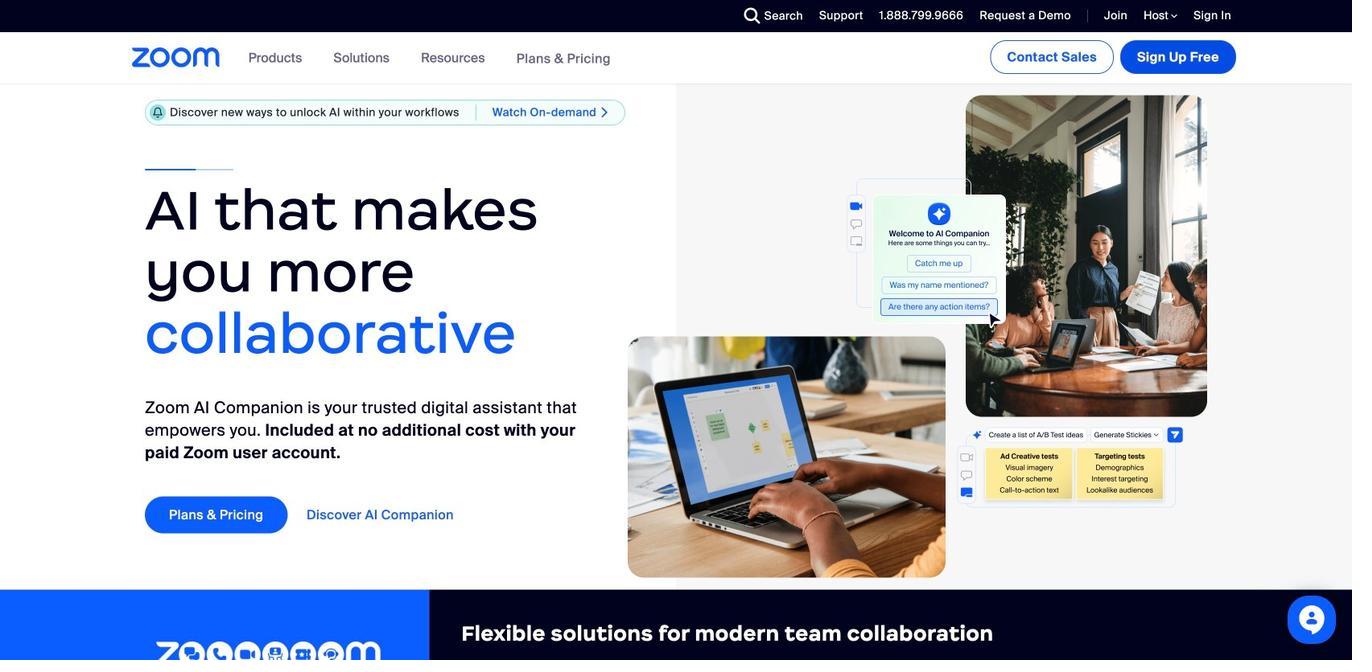 Task type: locate. For each thing, give the bounding box(es) containing it.
main content
[[0, 32, 1352, 661]]

zoom logo image
[[132, 47, 220, 68]]

product information navigation
[[236, 32, 623, 85]]

1 vertical spatial zoom interface icon image
[[957, 428, 1183, 509]]

meetings navigation
[[987, 32, 1240, 77]]

banner
[[113, 32, 1240, 85]]

zoom interface icon image
[[688, 179, 1006, 329], [957, 428, 1183, 509]]



Task type: describe. For each thing, give the bounding box(es) containing it.
0 vertical spatial zoom interface icon image
[[688, 179, 1006, 329]]

right image
[[597, 106, 613, 119]]

zoom unified communication platform image
[[156, 642, 381, 661]]



Task type: vqa. For each thing, say whether or not it's contained in the screenshot.
Zoom Logo
yes



